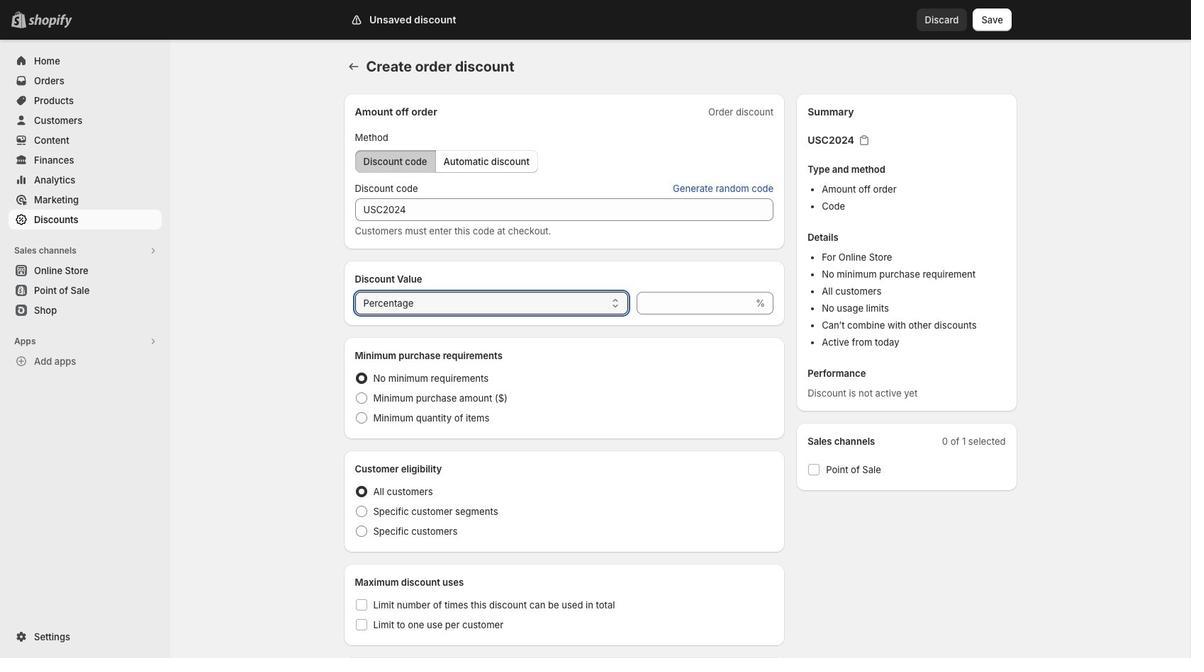 Task type: locate. For each thing, give the bounding box(es) containing it.
shopify image
[[28, 14, 72, 28]]

None text field
[[355, 199, 774, 221], [637, 292, 753, 315], [355, 199, 774, 221], [637, 292, 753, 315]]



Task type: vqa. For each thing, say whether or not it's contained in the screenshot.
Search collections Text Field
no



